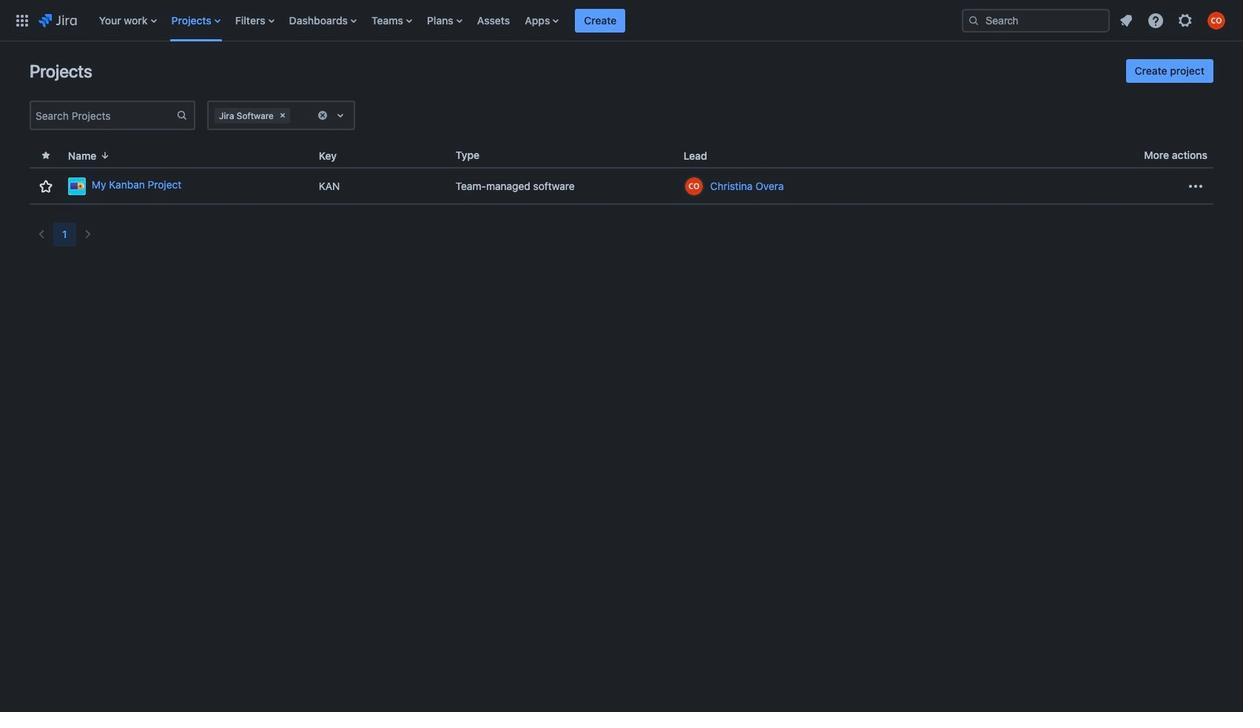 Task type: vqa. For each thing, say whether or not it's contained in the screenshot.
Search for issues field on the top left of the page
no



Task type: locate. For each thing, give the bounding box(es) containing it.
jira image
[[38, 11, 77, 29], [38, 11, 77, 29]]

next image
[[79, 226, 97, 244]]

settings image
[[1177, 11, 1195, 29]]

clear image
[[317, 110, 329, 121]]

None search field
[[962, 9, 1110, 32]]

more image
[[1187, 177, 1205, 195]]

clear image
[[277, 110, 289, 121]]

group
[[1126, 59, 1214, 83]]

Search field
[[962, 9, 1110, 32]]

help image
[[1147, 11, 1165, 29]]

open image
[[332, 107, 349, 124]]

primary element
[[9, 0, 950, 41]]

Search Projects text field
[[31, 105, 176, 126]]

banner
[[0, 0, 1243, 41]]

search image
[[968, 14, 980, 26]]

list item
[[575, 0, 626, 41]]

list
[[92, 0, 950, 41], [1113, 7, 1235, 34]]



Task type: describe. For each thing, give the bounding box(es) containing it.
previous image
[[33, 226, 50, 244]]

your profile and settings image
[[1208, 11, 1226, 29]]

0 horizontal spatial list
[[92, 0, 950, 41]]

1 horizontal spatial list
[[1113, 7, 1235, 34]]

star my kanban project image
[[37, 177, 55, 195]]

appswitcher icon image
[[13, 11, 31, 29]]

Choose Jira products text field
[[293, 108, 296, 123]]

notifications image
[[1118, 11, 1135, 29]]



